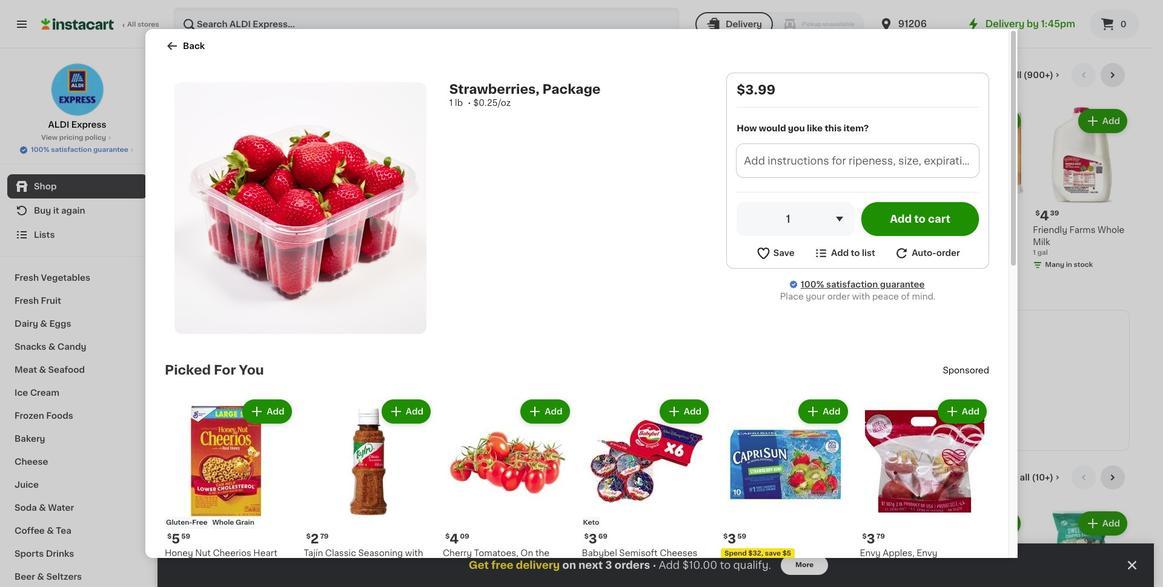 Task type: locate. For each thing, give the bounding box(es) containing it.
& right 'soda'
[[39, 504, 46, 513]]

0 horizontal spatial delivery
[[726, 20, 763, 28]]

100% satisfaction guarantee
[[31, 147, 128, 153], [801, 280, 925, 289]]

meat & seafood link
[[7, 359, 147, 382]]

eggs
[[49, 320, 71, 329]]

picked for you
[[165, 364, 264, 377]]

real
[[305, 226, 324, 234]]

& left tea
[[47, 527, 54, 536]]

2 fresh from the top
[[15, 297, 39, 305]]

gal
[[1038, 250, 1049, 256]]

1 vertical spatial •
[[653, 561, 657, 571]]

fresh up dairy
[[15, 297, 39, 305]]

aldi express link
[[48, 63, 106, 131]]

to for cart
[[915, 214, 926, 224]]

$ inside $ 4 39
[[1036, 210, 1041, 217]]

0 horizontal spatial 79
[[320, 534, 329, 540]]

cereal
[[165, 574, 193, 582]]

0 horizontal spatial package
[[453, 226, 489, 234]]

view pricing policy
[[41, 135, 106, 141]]

order inside auto-order button
[[937, 249, 961, 258]]

all inside view all (10+) link
[[1020, 474, 1030, 483]]

1 horizontal spatial envy
[[917, 549, 938, 558]]

to inside button
[[915, 214, 926, 224]]

delivery for delivery
[[726, 20, 763, 28]]

all inside view all (900+) link
[[1012, 71, 1022, 79]]

$ inside the $ 3 79
[[863, 534, 867, 540]]

4 for cherry tomatoes, on the vine, d'vines
[[450, 533, 459, 546]]

1 horizontal spatial delivery
[[986, 19, 1025, 28]]

view all (10+) link
[[997, 472, 1063, 485]]

09
[[460, 534, 470, 540]]

59 inside "$ 5 59"
[[181, 534, 190, 540]]

16 down pork
[[288, 250, 296, 256]]

0 vertical spatial free
[[192, 520, 208, 526]]

$3.99
[[737, 84, 776, 96]]

free up nut
[[192, 520, 208, 526]]

how
[[737, 124, 757, 133]]

91206
[[899, 19, 927, 28]]

1 horizontal spatial order
[[937, 249, 961, 258]]

& for meat
[[39, 366, 46, 375]]

0 vertical spatial strawberries,
[[450, 83, 540, 96]]

each inside bananas $0.59 / lb about 0.38 lb each
[[229, 247, 245, 254]]

10
[[295, 210, 310, 222]]

to left cart at the right top of page
[[915, 214, 926, 224]]

$ inside $ 2 79
[[306, 534, 311, 540]]

add to list
[[832, 249, 876, 258]]

$ inside $ 10 49
[[291, 210, 295, 217]]

0 vertical spatial 2
[[828, 210, 836, 222]]

buy it again
[[34, 207, 85, 215]]

59 for 5
[[181, 534, 190, 540]]

add inside get free delivery on next 3 orders • add $10.00 to qualify.
[[659, 561, 680, 571]]

get
[[469, 561, 489, 571]]

& right beer
[[37, 573, 44, 582]]

many
[[833, 250, 852, 256], [407, 250, 426, 256], [1046, 262, 1065, 268], [656, 392, 675, 399], [832, 392, 851, 399]]

$ for $ 2 79
[[306, 534, 311, 540]]

1 vertical spatial fresh
[[15, 297, 39, 305]]

1 up save
[[787, 214, 791, 224]]

order down absorbent at the top of the page
[[937, 249, 961, 258]]

59 inside $ 3 59
[[738, 534, 747, 540]]

1 horizontal spatial 79
[[877, 534, 885, 540]]

1 vertical spatial 16
[[288, 250, 296, 256]]

1 vertical spatial guarantee
[[881, 280, 925, 289]]

oz inside del real slow-cooked pork carnitas 16 oz
[[297, 250, 305, 256]]

save button
[[756, 246, 795, 261]]

1 left $0.25/oz
[[450, 99, 453, 107]]

1 vertical spatial free
[[231, 562, 250, 570]]

2 left 99
[[828, 210, 836, 222]]

food
[[247, 472, 281, 485]]

guarantee up the of
[[881, 280, 925, 289]]

0 vertical spatial with
[[853, 293, 871, 301]]

0 vertical spatial 4
[[1041, 210, 1050, 222]]

prepared
[[182, 472, 244, 485]]

2 99
[[828, 210, 846, 222]]

5 for honey
[[172, 533, 180, 546]]

$ 3 69
[[585, 533, 608, 546]]

2 horizontal spatial sponsored badge image
[[927, 286, 964, 293]]

Add instructions for ripeness, size, expiration dates, etc. (optional) text field
[[737, 144, 980, 177]]

2 vertical spatial to
[[720, 561, 731, 571]]

$ for $ 3 79
[[863, 534, 867, 540]]

delivery for delivery by 1:45pm
[[986, 19, 1025, 28]]

1 inside $ 3 strawberries, package 1 lb
[[395, 237, 398, 244]]

cheerios
[[213, 549, 251, 558]]

(900+)
[[1024, 71, 1054, 79]]

package
[[543, 83, 601, 96], [453, 226, 489, 234]]

satisfaction up place your order with peace of mind.
[[827, 280, 879, 289]]

with down 100% satisfaction guarantee link
[[853, 293, 871, 301]]

0 horizontal spatial 59
[[181, 534, 190, 540]]

for
[[214, 364, 236, 377]]

many in stock for 3
[[407, 250, 455, 256]]

sponsored badge image for 5
[[927, 286, 964, 293]]

1 horizontal spatial •
[[653, 561, 657, 571]]

1 horizontal spatial whole
[[1098, 226, 1125, 234]]

strawberries, package image
[[175, 82, 427, 335]]

& for soda
[[39, 504, 46, 513]]

back
[[183, 42, 205, 50]]

each right 0.38
[[229, 247, 245, 254]]

to inside button
[[851, 249, 860, 258]]

order right your
[[828, 293, 851, 301]]

100% satisfaction guarantee up place your order with peace of mind.
[[801, 280, 925, 289]]

coffee & tea
[[15, 527, 71, 536]]

0 button
[[1090, 10, 1140, 39]]

oz inside sapporo beer, premium 24 x 12 fl oz
[[745, 250, 753, 256]]

0 vertical spatial fresh
[[15, 274, 39, 282]]

& inside 'link'
[[39, 504, 46, 513]]

fresh fruit
[[15, 297, 61, 305]]

2 vertical spatial view
[[997, 474, 1018, 483]]

add
[[251, 117, 269, 125], [358, 117, 375, 125], [784, 117, 801, 125], [997, 117, 1014, 125], [1103, 117, 1121, 125], [891, 214, 912, 224], [832, 249, 849, 258], [267, 408, 285, 416], [406, 408, 424, 416], [545, 408, 563, 416], [684, 408, 702, 416], [823, 408, 841, 416], [962, 408, 980, 416], [251, 520, 269, 529], [358, 520, 375, 529], [571, 520, 588, 529], [890, 520, 908, 529], [997, 520, 1014, 529], [1103, 520, 1121, 529], [659, 561, 680, 571]]

1 right del real slow-cooked pork carnitas 16 oz
[[395, 237, 398, 244]]

again
[[61, 207, 85, 215]]

0 vertical spatial 0
[[1121, 20, 1127, 28]]

0 horizontal spatial 0
[[189, 210, 198, 222]]

1 horizontal spatial 69
[[737, 210, 746, 217]]

all for (10+)
[[1020, 474, 1030, 483]]

$ inside "$ 5 59"
[[167, 534, 172, 540]]

0 horizontal spatial envy
[[860, 549, 881, 558]]

1 left gal
[[1034, 250, 1037, 256]]

delivery by 1:45pm
[[986, 19, 1076, 28]]

1 vertical spatial satisfaction
[[827, 280, 879, 289]]

d'vines
[[466, 562, 499, 570]]

bag
[[870, 226, 886, 234]]

all for (900+)
[[1012, 71, 1022, 79]]

69 up sapporo
[[737, 210, 746, 217]]

item carousel region containing 0
[[182, 63, 1130, 300]]

4 left 09
[[450, 533, 459, 546]]

1 vertical spatial to
[[851, 249, 860, 258]]

strawberries, package 1 lb • $0.25/oz
[[450, 83, 601, 107]]

0 vertical spatial view
[[989, 71, 1010, 79]]

16 69
[[721, 210, 746, 222]]

0 vertical spatial satisfaction
[[51, 147, 92, 153]]

1 horizontal spatial to
[[851, 249, 860, 258]]

0 vertical spatial to
[[915, 214, 926, 224]]

16 inside del real slow-cooked pork carnitas 16 oz
[[288, 250, 296, 256]]

$ inside $ 4 09
[[446, 534, 450, 540]]

view left (900+)
[[989, 71, 1010, 79]]

1 vertical spatial with
[[405, 549, 423, 558]]

0 horizontal spatial whole
[[212, 520, 234, 526]]

1 79 from the left
[[320, 534, 329, 540]]

auto-
[[912, 249, 937, 258]]

0 vertical spatial 69
[[737, 210, 746, 217]]

$ for $ 0 23
[[184, 210, 189, 217]]

strawberries, inside $ 3 strawberries, package 1 lb
[[395, 226, 451, 234]]

snacks & candy link
[[7, 336, 147, 359]]

whole for farms
[[1098, 226, 1125, 234]]

strawberries,
[[450, 83, 540, 96], [395, 226, 451, 234]]

0 horizontal spatial with
[[405, 549, 423, 558]]

in
[[854, 250, 860, 256], [428, 250, 434, 256], [1067, 262, 1073, 268], [677, 392, 683, 399], [852, 392, 859, 399]]

1 vertical spatial strawberries,
[[395, 226, 451, 234]]

guarantee inside button
[[93, 147, 128, 153]]

envy right 'apples,'
[[917, 549, 938, 558]]

add to cart
[[891, 214, 951, 224]]

0 horizontal spatial order
[[828, 293, 851, 301]]

0 vertical spatial 100% satisfaction guarantee
[[31, 147, 128, 153]]

1 horizontal spatial oz
[[745, 250, 753, 256]]

79 up tajín at bottom left
[[320, 534, 329, 540]]

1 vertical spatial 0
[[189, 210, 198, 222]]

item carousel region
[[182, 63, 1130, 300], [148, 393, 1007, 588], [182, 466, 1130, 588]]

$ 4 09
[[446, 533, 470, 546]]

0 horizontal spatial oz
[[297, 250, 305, 256]]

free down cheerios
[[231, 562, 250, 570]]

fresh inside "link"
[[15, 297, 39, 305]]

79 inside $ 2 79
[[320, 534, 329, 540]]

product group
[[182, 107, 279, 256], [288, 107, 385, 269], [395, 107, 492, 260], [714, 107, 811, 269], [821, 107, 917, 260], [927, 107, 1024, 296], [1034, 107, 1130, 273], [165, 398, 294, 588], [304, 398, 433, 588], [443, 398, 573, 582], [582, 398, 712, 588], [721, 398, 851, 588], [860, 398, 990, 584], [182, 510, 279, 588], [288, 510, 385, 588], [395, 510, 492, 588], [501, 510, 598, 588], [821, 510, 917, 588], [927, 510, 1024, 588], [1034, 510, 1130, 588]]

100% up your
[[801, 280, 825, 289]]

tomatoes,
[[474, 549, 519, 558]]

fresh up fresh fruit
[[15, 274, 39, 282]]

5 up honey
[[172, 533, 180, 546]]

with inside tajín classic seasoning with lime
[[405, 549, 423, 558]]

$ inside $ 5 89
[[930, 210, 934, 217]]

cart
[[929, 214, 951, 224]]

sponsored badge image down 12
[[714, 259, 751, 266]]

4 left 39
[[1041, 210, 1050, 222]]

$ 2 79
[[306, 533, 329, 546]]

guarantee down policy
[[93, 147, 128, 153]]

1 vertical spatial view
[[41, 135, 58, 141]]

next
[[579, 561, 603, 571]]

0 vertical spatial 100%
[[31, 147, 49, 153]]

your
[[806, 293, 826, 301]]

0 horizontal spatial guarantee
[[93, 147, 128, 153]]

add inside button
[[891, 214, 912, 224]]

2 up tajín at bottom left
[[311, 533, 319, 546]]

0 horizontal spatial to
[[720, 561, 731, 571]]

1 vertical spatial 2
[[311, 533, 319, 546]]

oz down pork
[[297, 250, 305, 256]]

0 horizontal spatial 4
[[450, 533, 459, 546]]

3 inside get free delivery on next 3 orders • add $10.00 to qualify.
[[606, 561, 613, 571]]

(10+)
[[1033, 474, 1054, 483]]

with right seasoning
[[405, 549, 423, 558]]

& for beer
[[37, 573, 44, 582]]

1 horizontal spatial 4
[[1041, 210, 1050, 222]]

0 horizontal spatial free
[[192, 520, 208, 526]]

1 oz from the left
[[297, 250, 305, 256]]

2 horizontal spatial to
[[915, 214, 926, 224]]

2 79 from the left
[[877, 534, 885, 540]]

product group containing 0
[[182, 107, 279, 256]]

• left $0.25/oz
[[468, 99, 471, 107]]

roll
[[991, 250, 1007, 259]]

$ 0 23
[[184, 210, 208, 222]]

& inside "link"
[[48, 343, 55, 352]]

with for seasoning
[[405, 549, 423, 558]]

whole inside friendly farms whole milk 1 gal
[[1098, 226, 1125, 234]]

delivery
[[516, 561, 560, 571]]

79 up envy apples, envy
[[877, 534, 885, 540]]

0 vertical spatial 5
[[934, 210, 943, 222]]

0 vertical spatial •
[[468, 99, 471, 107]]

3 inside $ 3 strawberries, package 1 lb
[[402, 210, 410, 222]]

2 59 from the left
[[738, 534, 747, 540]]

honey nut cheerios heart healthy gluten free breakfast cereal
[[165, 549, 293, 582]]

0 horizontal spatial many in stock link
[[554, 339, 725, 423]]

100% inside button
[[31, 147, 49, 153]]

strong
[[950, 226, 979, 234]]

fiora strong + absorbent paper towels, giant+ roll
[[927, 226, 1007, 259]]

& right meat
[[39, 366, 46, 375]]

gluten
[[201, 562, 229, 570]]

0 horizontal spatial •
[[468, 99, 471, 107]]

1 fresh from the top
[[15, 274, 39, 282]]

all stores
[[127, 21, 159, 28]]

main content
[[158, 48, 1155, 588]]

sports drinks link
[[7, 543, 147, 566]]

1 vertical spatial 4
[[450, 533, 459, 546]]

qualify.
[[734, 561, 772, 571]]

view for view pricing policy
[[41, 135, 58, 141]]

1 inside friendly farms whole milk 1 gal
[[1034, 250, 1037, 256]]

79 inside the $ 3 79
[[877, 534, 885, 540]]

semisoft
[[620, 549, 658, 558]]

frozen foods
[[15, 412, 73, 421]]

1 horizontal spatial with
[[853, 293, 871, 301]]

1 horizontal spatial many in stock link
[[730, 339, 901, 423]]

& left eggs
[[40, 320, 47, 329]]

0 horizontal spatial 16
[[288, 250, 296, 256]]

1 horizontal spatial 0
[[1121, 20, 1127, 28]]

59 down gluten-
[[181, 534, 190, 540]]

sponsored badge image down pork
[[288, 259, 325, 266]]

whole right the farms
[[1098, 226, 1125, 234]]

1 horizontal spatial free
[[231, 562, 250, 570]]

69 inside $ 3 69
[[599, 534, 608, 540]]

2 oz from the left
[[745, 250, 753, 256]]

buy
[[34, 207, 51, 215]]

juice
[[15, 481, 39, 490]]

envy down the $ 3 79
[[860, 549, 881, 558]]

& for coffee
[[47, 527, 54, 536]]

to inside get free delivery on next 3 orders • add $10.00 to qualify.
[[720, 561, 731, 571]]

strawberries, right cooked
[[395, 226, 451, 234]]

oz right fl
[[745, 250, 753, 256]]

0 vertical spatial order
[[937, 249, 961, 258]]

satisfaction down pricing
[[51, 147, 92, 153]]

100% satisfaction guarantee down view pricing policy link
[[31, 147, 128, 153]]

free
[[192, 520, 208, 526], [231, 562, 250, 570]]

0 vertical spatial guarantee
[[93, 147, 128, 153]]

whole left grain
[[212, 520, 234, 526]]

policy
[[85, 135, 106, 141]]

main content containing 0
[[158, 48, 1155, 588]]

about
[[182, 247, 202, 254]]

whole
[[1098, 226, 1125, 234], [212, 520, 234, 526]]

1 vertical spatial all
[[1020, 474, 1030, 483]]

to left "list"
[[851, 249, 860, 258]]

heart
[[254, 549, 278, 558]]

$ inside $ 0 23
[[184, 210, 189, 217]]

1 horizontal spatial 5
[[934, 210, 943, 222]]

$ inside $ 3 59
[[724, 534, 728, 540]]

add button
[[228, 110, 275, 132], [335, 110, 381, 132], [761, 110, 807, 132], [974, 110, 1020, 132], [1080, 110, 1127, 132], [244, 401, 291, 423], [383, 401, 430, 423], [522, 401, 569, 423], [661, 401, 708, 423], [800, 401, 847, 423], [939, 401, 986, 423], [228, 514, 275, 535], [335, 514, 381, 535], [548, 514, 594, 535], [867, 514, 914, 535], [974, 514, 1020, 535], [1080, 514, 1127, 535]]

0 horizontal spatial 69
[[599, 534, 608, 540]]

0 horizontal spatial satisfaction
[[51, 147, 92, 153]]

1 vertical spatial package
[[453, 226, 489, 234]]

1 horizontal spatial 59
[[738, 534, 747, 540]]

0 vertical spatial 16
[[721, 210, 735, 222]]

1 vertical spatial order
[[828, 293, 851, 301]]

• down the semisoft at the right
[[653, 561, 657, 571]]

59 up spend
[[738, 534, 747, 540]]

1 horizontal spatial 100%
[[801, 280, 825, 289]]

0 vertical spatial whole
[[1098, 226, 1125, 234]]

69 up babybel at the right of page
[[599, 534, 608, 540]]

$ 3 strawberries, package 1 lb
[[395, 210, 489, 244]]

69 inside 16 69
[[737, 210, 746, 217]]

all left (10+)
[[1020, 474, 1030, 483]]

2 many in stock link from the left
[[730, 339, 901, 423]]

0 horizontal spatial 5
[[172, 533, 180, 546]]

$ inside $ 3 strawberries, package 1 lb
[[397, 210, 402, 217]]

99
[[837, 210, 846, 217]]

cooked
[[350, 226, 383, 234]]

3 for 69
[[589, 533, 598, 546]]

list
[[863, 249, 876, 258]]

1 vertical spatial 5
[[172, 533, 180, 546]]

1 59 from the left
[[181, 534, 190, 540]]

79 for 2
[[320, 534, 329, 540]]

89
[[944, 210, 953, 217]]

product group containing 16
[[714, 107, 811, 269]]

100% down aldi
[[31, 147, 49, 153]]

cream
[[30, 389, 59, 398]]

view down aldi
[[41, 135, 58, 141]]

(est.)
[[239, 209, 265, 219]]

0 horizontal spatial sponsored badge image
[[288, 259, 325, 266]]

5 left 89
[[934, 210, 943, 222]]

each right the 23
[[213, 209, 237, 219]]

to down spend
[[720, 561, 731, 571]]

1 horizontal spatial satisfaction
[[827, 280, 879, 289]]

sponsored badge image down towels, in the top right of the page
[[927, 286, 964, 293]]

add inside button
[[832, 249, 849, 258]]

16 up sapporo
[[721, 210, 735, 222]]

79 for 3
[[877, 534, 885, 540]]

delivery inside button
[[726, 20, 763, 28]]

0 vertical spatial package
[[543, 83, 601, 96]]

5 inside main content
[[934, 210, 943, 222]]

1 vertical spatial each
[[229, 247, 245, 254]]

$ for $ 10 49
[[291, 210, 295, 217]]

strawberries, inside strawberries, package 1 lb • $0.25/oz
[[450, 83, 540, 96]]

strawberries, up $0.25/oz
[[450, 83, 540, 96]]

0 vertical spatial all
[[1012, 71, 1022, 79]]

view left (10+)
[[997, 474, 1018, 483]]

1 horizontal spatial package
[[543, 83, 601, 96]]

1 vertical spatial whole
[[212, 520, 234, 526]]

5
[[934, 210, 943, 222], [172, 533, 180, 546]]

all left (900+)
[[1012, 71, 1022, 79]]

stores
[[138, 21, 159, 28]]

in for 3
[[428, 250, 434, 256]]

sponsored badge image
[[288, 259, 325, 266], [714, 259, 751, 266], [927, 286, 964, 293]]

$ inside $ 3 69
[[585, 534, 589, 540]]

1 vertical spatial 69
[[599, 534, 608, 540]]

0 horizontal spatial 100% satisfaction guarantee
[[31, 147, 128, 153]]

spo nsored
[[943, 367, 990, 375]]

0 horizontal spatial 100%
[[31, 147, 49, 153]]

on
[[563, 561, 576, 571]]

fresh for fresh fruit
[[15, 297, 39, 305]]

None search field
[[173, 7, 680, 41]]

1 vertical spatial 100% satisfaction guarantee
[[801, 280, 925, 289]]

& left candy
[[48, 343, 55, 352]]

many in stock for 99
[[833, 250, 881, 256]]

many in stock for 4
[[1046, 262, 1094, 268]]

original
[[582, 562, 615, 570]]

bitchin' sauce logo image
[[442, 339, 464, 360]]



Task type: describe. For each thing, give the bounding box(es) containing it.
aldi express logo image
[[51, 63, 104, 116]]

stock for 99
[[861, 250, 881, 256]]

coffee & tea link
[[7, 520, 147, 543]]

babybel
[[582, 549, 618, 558]]

tajín
[[304, 549, 323, 558]]

soda & water
[[15, 504, 74, 513]]

1 horizontal spatial sponsored badge image
[[714, 259, 751, 266]]

mind.
[[913, 293, 936, 301]]

3 for 59
[[728, 533, 737, 546]]

$ 5 89
[[930, 210, 953, 222]]

1 many in stock link from the left
[[554, 339, 725, 423]]

• inside get free delivery on next 3 orders • add $10.00 to qualify.
[[653, 561, 657, 571]]

keto
[[583, 520, 600, 526]]

add to list button
[[814, 246, 876, 261]]

seltzers
[[46, 573, 82, 582]]

babybel semisoft cheeses original
[[582, 549, 698, 570]]

water
[[48, 504, 74, 513]]

treatment tracker modal dialog
[[158, 544, 1155, 588]]

0 vertical spatial each
[[213, 209, 237, 219]]

$10.00
[[683, 561, 718, 571]]

service type group
[[696, 12, 865, 36]]

2 envy from the left
[[917, 549, 938, 558]]

$ 4 39
[[1036, 210, 1060, 222]]

item?
[[844, 124, 869, 133]]

to for list
[[851, 249, 860, 258]]

del
[[288, 226, 303, 234]]

$0.25/oz
[[474, 99, 511, 107]]

fresh vegetables link
[[7, 267, 147, 290]]

lists
[[34, 231, 55, 239]]

ice
[[15, 389, 28, 398]]

$32,
[[749, 551, 764, 557]]

0.38
[[204, 247, 219, 254]]

auto-order
[[912, 249, 961, 258]]

cheeses
[[660, 549, 698, 558]]

oz for $
[[297, 250, 305, 256]]

product group containing 10
[[288, 107, 385, 269]]

place
[[781, 293, 804, 301]]

seasoning
[[359, 549, 403, 558]]

1 vertical spatial 100%
[[801, 280, 825, 289]]

whole for free
[[212, 520, 234, 526]]

fresh for fresh vegetables
[[15, 274, 39, 282]]

lb inside $ 3 strawberries, package 1 lb
[[399, 237, 406, 244]]

91206 button
[[879, 7, 952, 41]]

1 field
[[737, 202, 855, 236]]

apples,
[[883, 549, 915, 558]]

$ 5 59
[[167, 533, 190, 546]]

cheese
[[15, 458, 48, 467]]

3 for 79
[[867, 533, 876, 546]]

free inside honey nut cheerios heart healthy gluten free breakfast cereal
[[231, 562, 250, 570]]

in for 4
[[1067, 262, 1073, 268]]

& for snacks
[[48, 343, 55, 352]]

many for 3
[[407, 250, 426, 256]]

more
[[796, 563, 814, 569]]

many for 99
[[833, 250, 852, 256]]

item carousel region containing 5
[[148, 393, 1007, 588]]

farms
[[1070, 226, 1096, 234]]

lists link
[[7, 223, 147, 247]]

express
[[71, 121, 106, 129]]

oz for 16
[[745, 250, 753, 256]]

giant+
[[961, 250, 989, 259]]

fresh vegetables
[[15, 274, 90, 282]]

package inside strawberries, package 1 lb • $0.25/oz
[[543, 83, 601, 96]]

milk
[[1034, 238, 1051, 247]]

view for view all (900+)
[[989, 71, 1010, 79]]

1 horizontal spatial 2
[[828, 210, 836, 222]]

mandarins,
[[821, 226, 868, 234]]

lb inside strawberries, package 1 lb • $0.25/oz
[[455, 99, 463, 107]]

& for dairy
[[40, 320, 47, 329]]

5 for fiora
[[934, 210, 943, 222]]

back button
[[165, 39, 205, 53]]

$ for $ 3 strawberries, package 1 lb
[[397, 210, 402, 217]]

0 horizontal spatial 2
[[311, 533, 319, 546]]

del real slow-cooked pork carnitas 16 oz
[[288, 226, 383, 256]]

1 horizontal spatial 100% satisfaction guarantee
[[801, 280, 925, 289]]

3 for strawberries,
[[402, 210, 410, 222]]

satisfaction inside 100% satisfaction guarantee link
[[827, 280, 879, 289]]

1 inside 1 field
[[787, 214, 791, 224]]

bakery
[[15, 435, 45, 444]]

shop
[[34, 182, 57, 191]]

package inside $ 3 strawberries, package 1 lb
[[453, 226, 489, 234]]

stock for 4
[[1074, 262, 1094, 268]]

spo
[[943, 367, 960, 375]]

sapporo beer, premium 24 x 12 fl oz
[[714, 226, 774, 256]]

cherry tomatoes, on the vine, d'vines
[[443, 549, 550, 570]]

get free delivery on next 3 orders • add $10.00 to qualify.
[[469, 561, 772, 571]]

ice cream link
[[7, 382, 147, 405]]

healthy
[[165, 562, 198, 570]]

x
[[725, 250, 729, 256]]

peace
[[873, 293, 899, 301]]

beer,
[[752, 226, 774, 234]]

59 for 3
[[738, 534, 747, 540]]

auto-order button
[[895, 246, 961, 261]]

view all (10+)
[[997, 474, 1054, 483]]

$ for $ 3 59
[[724, 534, 728, 540]]

pork
[[288, 238, 307, 247]]

4 for friendly farms whole milk
[[1041, 210, 1050, 222]]

• inside strawberries, package 1 lb • $0.25/oz
[[468, 99, 471, 107]]

sapporo
[[714, 226, 750, 234]]

nsored
[[960, 367, 990, 375]]

$ 3 59
[[724, 533, 747, 546]]

sports
[[15, 550, 44, 559]]

0 inside product group
[[189, 210, 198, 222]]

satisfaction inside 100% satisfaction guarantee button
[[51, 147, 92, 153]]

beer
[[15, 573, 35, 582]]

carnitas
[[310, 238, 345, 247]]

add to cart button
[[862, 202, 980, 236]]

it
[[53, 207, 59, 215]]

tajín classic seasoning with lime
[[304, 549, 423, 570]]

gluten-free whole grain
[[166, 520, 254, 526]]

100% satisfaction guarantee button
[[19, 143, 136, 155]]

place your order with peace of mind.
[[781, 293, 936, 301]]

many for 4
[[1046, 262, 1065, 268]]

$0.59
[[182, 237, 202, 244]]

1 envy from the left
[[860, 549, 881, 558]]

$5
[[783, 551, 792, 557]]

bananas $0.59 / lb about 0.38 lb each
[[182, 226, 245, 254]]

vegetables
[[41, 274, 90, 282]]

39
[[1051, 210, 1060, 217]]

meat & seafood
[[15, 366, 85, 375]]

$ for $ 3 69
[[585, 534, 589, 540]]

view for view all (10+)
[[997, 474, 1018, 483]]

0 inside button
[[1121, 20, 1127, 28]]

$0.23 each (estimated) element
[[182, 208, 279, 224]]

like
[[807, 124, 823, 133]]

$ for $ 5 59
[[167, 534, 172, 540]]

free
[[492, 561, 514, 571]]

buy it again link
[[7, 199, 147, 223]]

stock for 3
[[436, 250, 455, 256]]

with for order
[[853, 293, 871, 301]]

fiora
[[927, 226, 948, 234]]

$ for $ 5 89
[[930, 210, 934, 217]]

1 horizontal spatial guarantee
[[881, 280, 925, 289]]

in for 99
[[854, 250, 860, 256]]

bananas
[[182, 226, 218, 234]]

dairy & eggs
[[15, 320, 71, 329]]

each (est.)
[[213, 209, 265, 219]]

instacart logo image
[[41, 17, 114, 32]]

grain
[[236, 520, 254, 526]]

sponsored badge image for 10
[[288, 259, 325, 266]]

100% satisfaction guarantee inside button
[[31, 147, 128, 153]]

item carousel region containing prepared food
[[182, 466, 1130, 588]]

1 horizontal spatial 16
[[721, 210, 735, 222]]

1 inside strawberries, package 1 lb • $0.25/oz
[[450, 99, 453, 107]]

bitchin' sauce game day dip image
[[182, 311, 432, 451]]

prepared food link
[[182, 471, 281, 486]]

by
[[1027, 19, 1039, 28]]

orders
[[615, 561, 650, 571]]

mandarins, bag
[[821, 226, 886, 234]]

breakfast
[[252, 562, 293, 570]]

$ for $ 4 39
[[1036, 210, 1041, 217]]

$ for $ 4 09
[[446, 534, 450, 540]]

the
[[536, 549, 550, 558]]



Task type: vqa. For each thing, say whether or not it's contained in the screenshot.
$ 3 69's $
yes



